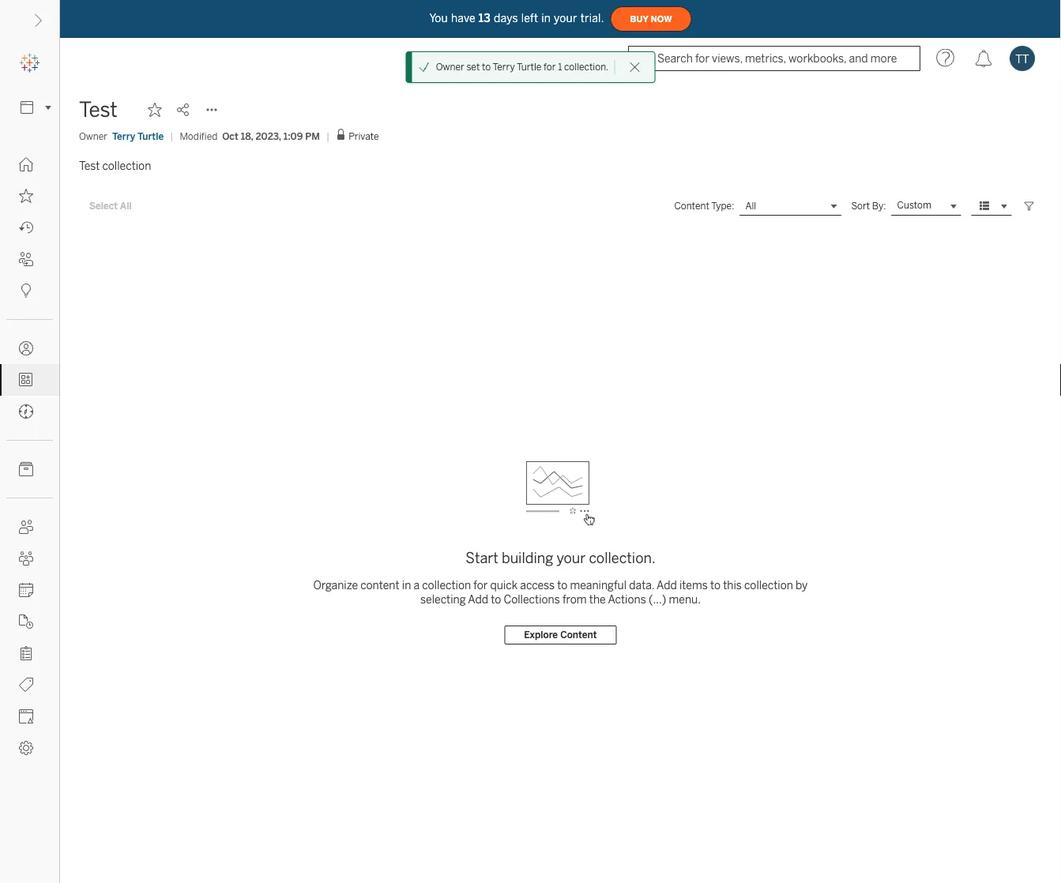 Task type: describe. For each thing, give the bounding box(es) containing it.
navigation panel element
[[0, 47, 59, 764]]

sort by:
[[852, 200, 886, 212]]

1 vertical spatial add
[[468, 593, 489, 606]]

owner set to terry turtle for 1 collection.
[[436, 61, 609, 73]]

1
[[558, 61, 562, 73]]

to inside alert
[[482, 61, 491, 73]]

this
[[723, 579, 742, 592]]

2 horizontal spatial collection
[[745, 579, 793, 592]]

buy now
[[630, 14, 672, 24]]

0 vertical spatial content
[[675, 200, 710, 212]]

select all button
[[79, 197, 142, 216]]

modified
[[180, 130, 218, 142]]

all button
[[739, 197, 842, 216]]

buy now button
[[611, 6, 692, 32]]

building
[[502, 550, 554, 567]]

owner for owner set to terry turtle for 1 collection.
[[436, 61, 465, 73]]

0 horizontal spatial terry
[[112, 130, 135, 142]]

you
[[430, 12, 448, 25]]

Search for views, metrics, workbooks, and more text field
[[628, 46, 921, 71]]

items
[[680, 579, 708, 592]]

collection. inside alert
[[564, 61, 609, 73]]

start building your collection.
[[466, 550, 656, 567]]

to down quick
[[491, 593, 501, 606]]

you have 13 days left in your trial.
[[430, 12, 604, 25]]

test collection
[[79, 159, 151, 172]]

owner set to terry turtle for 1 collection. alert
[[436, 60, 609, 74]]

by
[[796, 579, 808, 592]]

content inside button
[[561, 630, 597, 641]]

18,
[[241, 130, 253, 142]]

0 vertical spatial your
[[554, 12, 577, 25]]

data.
[[629, 579, 655, 592]]

a
[[414, 579, 420, 592]]

explore
[[524, 630, 558, 641]]

pm
[[305, 130, 320, 142]]

terry turtle link
[[112, 129, 164, 143]]

in inside the organize content in a collection for quick access to meaningful data. add items to this collection by selecting add to collections from the actions (...) menu.
[[402, 579, 411, 592]]

left
[[522, 12, 538, 25]]

content type:
[[675, 200, 735, 212]]

meaningful
[[570, 579, 627, 592]]

for for turtle
[[544, 61, 556, 73]]

custom button
[[891, 197, 962, 216]]

start
[[466, 550, 499, 567]]

owner terry turtle | modified oct 18, 2023, 1:09 pm |
[[79, 130, 330, 142]]

access
[[520, 579, 555, 592]]

select all
[[89, 201, 132, 212]]

1 vertical spatial collection.
[[589, 550, 656, 567]]

1:09
[[284, 130, 303, 142]]

0 vertical spatial in
[[542, 12, 551, 25]]

collections
[[504, 593, 560, 606]]

content
[[361, 579, 400, 592]]

all inside select all button
[[120, 201, 132, 212]]

type:
[[711, 200, 735, 212]]



Task type: vqa. For each thing, say whether or not it's contained in the screenshot.
hyper File Path: ff1fd012-ab44-4e57-a38d-0afd97f726f8
no



Task type: locate. For each thing, give the bounding box(es) containing it.
terry up test collection
[[112, 130, 135, 142]]

0 vertical spatial owner
[[436, 61, 465, 73]]

from
[[563, 593, 587, 606]]

in right left
[[542, 12, 551, 25]]

|
[[170, 130, 173, 142], [326, 130, 330, 142]]

0 horizontal spatial content
[[561, 630, 597, 641]]

test for test collection
[[79, 159, 100, 172]]

explore content button
[[505, 626, 617, 645]]

1 vertical spatial your
[[557, 550, 586, 567]]

1 vertical spatial for
[[474, 579, 488, 592]]

2 all from the left
[[746, 201, 757, 212]]

1 horizontal spatial terry
[[493, 61, 515, 73]]

sort
[[852, 200, 870, 212]]

0 horizontal spatial owner
[[79, 130, 108, 142]]

add up "(...)"
[[657, 579, 677, 592]]

1 horizontal spatial turtle
[[517, 61, 542, 73]]

for left 1
[[544, 61, 556, 73]]

have
[[451, 12, 476, 25]]

1 vertical spatial owner
[[79, 130, 108, 142]]

content down from
[[561, 630, 597, 641]]

collection up "selecting"
[[422, 579, 471, 592]]

to
[[482, 61, 491, 73], [557, 579, 568, 592], [711, 579, 721, 592], [491, 593, 501, 606]]

for for collection
[[474, 579, 488, 592]]

1 horizontal spatial collection
[[422, 579, 471, 592]]

for inside the organize content in a collection for quick access to meaningful data. add items to this collection by selecting add to collections from the actions (...) menu.
[[474, 579, 488, 592]]

turtle left 1
[[517, 61, 542, 73]]

in left a
[[402, 579, 411, 592]]

terry right set
[[493, 61, 515, 73]]

owner for owner terry turtle | modified oct 18, 2023, 1:09 pm |
[[79, 130, 108, 142]]

by:
[[872, 200, 886, 212]]

owner left set
[[436, 61, 465, 73]]

turtle
[[517, 61, 542, 73], [138, 130, 164, 142]]

collection.
[[564, 61, 609, 73], [589, 550, 656, 567]]

| left modified
[[170, 130, 173, 142]]

0 vertical spatial terry
[[493, 61, 515, 73]]

test up terry turtle link
[[79, 98, 118, 122]]

all right type:
[[746, 201, 757, 212]]

2 test from the top
[[79, 159, 100, 172]]

collection. right 1
[[564, 61, 609, 73]]

1 all from the left
[[120, 201, 132, 212]]

for left quick
[[474, 579, 488, 592]]

13
[[479, 12, 491, 25]]

collection. up data.
[[589, 550, 656, 567]]

organize content in a collection for quick access to meaningful data. add items to this collection by selecting add to collections from the actions (...) menu.
[[313, 579, 808, 606]]

buy
[[630, 14, 649, 24]]

test up select on the left top
[[79, 159, 100, 172]]

0 vertical spatial add
[[657, 579, 677, 592]]

to left this on the right bottom of the page
[[711, 579, 721, 592]]

in
[[542, 12, 551, 25], [402, 579, 411, 592]]

your left trial.
[[554, 12, 577, 25]]

1 horizontal spatial in
[[542, 12, 551, 25]]

| right "pm"
[[326, 130, 330, 142]]

0 vertical spatial turtle
[[517, 61, 542, 73]]

0 vertical spatial collection.
[[564, 61, 609, 73]]

0 horizontal spatial all
[[120, 201, 132, 212]]

turtle inside alert
[[517, 61, 542, 73]]

to right set
[[482, 61, 491, 73]]

collection down terry turtle link
[[102, 159, 151, 172]]

all inside the all popup button
[[746, 201, 757, 212]]

1 vertical spatial in
[[402, 579, 411, 592]]

add right "selecting"
[[468, 593, 489, 606]]

for
[[544, 61, 556, 73], [474, 579, 488, 592]]

2 | from the left
[[326, 130, 330, 142]]

1 horizontal spatial |
[[326, 130, 330, 142]]

trial.
[[581, 12, 604, 25]]

1 horizontal spatial content
[[675, 200, 710, 212]]

list view image
[[978, 199, 992, 213]]

private
[[349, 131, 379, 142]]

1 vertical spatial terry
[[112, 130, 135, 142]]

quick
[[490, 579, 518, 592]]

set
[[467, 61, 480, 73]]

0 horizontal spatial in
[[402, 579, 411, 592]]

test
[[79, 98, 118, 122], [79, 159, 100, 172]]

all right select on the left top
[[120, 201, 132, 212]]

0 vertical spatial test
[[79, 98, 118, 122]]

select
[[89, 201, 118, 212]]

actions
[[608, 593, 646, 606]]

all
[[120, 201, 132, 212], [746, 201, 757, 212]]

oct
[[222, 130, 239, 142]]

(...)
[[649, 593, 667, 606]]

your up the organize content in a collection for quick access to meaningful data. add items to this collection by selecting add to collections from the actions (...) menu.
[[557, 550, 586, 567]]

to up from
[[557, 579, 568, 592]]

organize
[[313, 579, 358, 592]]

1 vertical spatial content
[[561, 630, 597, 641]]

terry inside alert
[[493, 61, 515, 73]]

collection left by
[[745, 579, 793, 592]]

test for test
[[79, 98, 118, 122]]

turtle up test collection
[[138, 130, 164, 142]]

0 horizontal spatial add
[[468, 593, 489, 606]]

1 horizontal spatial add
[[657, 579, 677, 592]]

content
[[675, 200, 710, 212], [561, 630, 597, 641]]

selecting
[[421, 593, 466, 606]]

collection
[[102, 159, 151, 172], [422, 579, 471, 592], [745, 579, 793, 592]]

menu.
[[669, 593, 701, 606]]

days
[[494, 12, 518, 25]]

owner
[[436, 61, 465, 73], [79, 130, 108, 142]]

the
[[589, 593, 606, 606]]

custom
[[898, 200, 932, 211]]

0 horizontal spatial turtle
[[138, 130, 164, 142]]

owner up test collection
[[79, 130, 108, 142]]

for inside alert
[[544, 61, 556, 73]]

1 vertical spatial turtle
[[138, 130, 164, 142]]

1 | from the left
[[170, 130, 173, 142]]

your
[[554, 12, 577, 25], [557, 550, 586, 567]]

owner inside owner set to terry turtle for 1 collection. alert
[[436, 61, 465, 73]]

0 horizontal spatial |
[[170, 130, 173, 142]]

now
[[651, 14, 672, 24]]

content left type:
[[675, 200, 710, 212]]

add
[[657, 579, 677, 592], [468, 593, 489, 606]]

0 horizontal spatial for
[[474, 579, 488, 592]]

1 horizontal spatial all
[[746, 201, 757, 212]]

1 horizontal spatial for
[[544, 61, 556, 73]]

terry
[[493, 61, 515, 73], [112, 130, 135, 142]]

success image
[[419, 62, 430, 73]]

2023,
[[256, 130, 281, 142]]

1 test from the top
[[79, 98, 118, 122]]

0 vertical spatial for
[[544, 61, 556, 73]]

0 horizontal spatial collection
[[102, 159, 151, 172]]

1 vertical spatial test
[[79, 159, 100, 172]]

explore content
[[524, 630, 597, 641]]

1 horizontal spatial owner
[[436, 61, 465, 73]]

main navigation. press the up and down arrow keys to access links. element
[[0, 149, 59, 764]]



